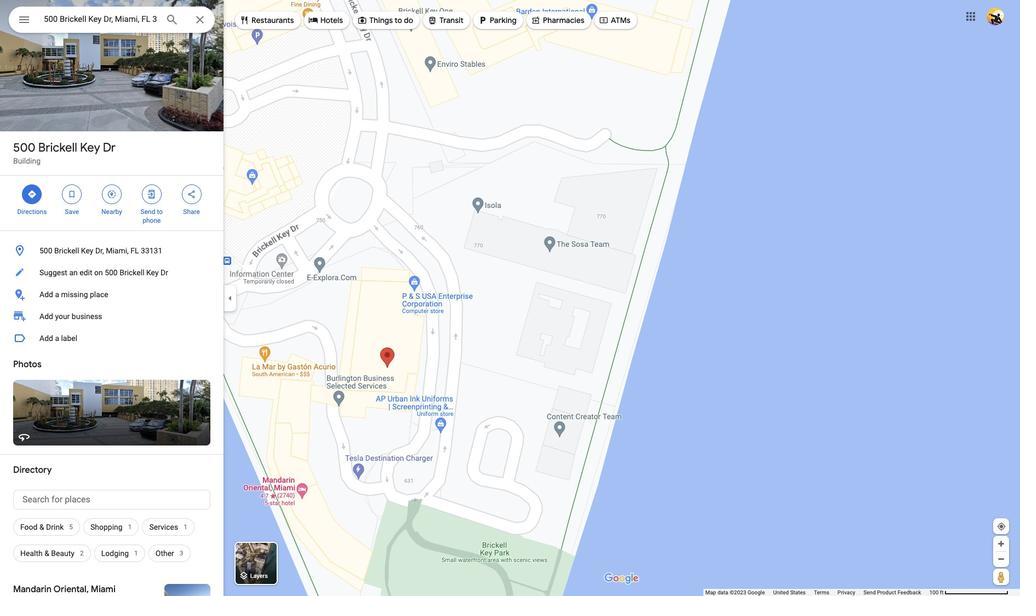Task type: vqa. For each thing, say whether or not it's contained in the screenshot.
show street view coverage icon
yes



Task type: locate. For each thing, give the bounding box(es) containing it.
mandarin
[[13, 585, 52, 596]]

500 up building
[[13, 140, 35, 156]]

 things to do
[[357, 14, 413, 26]]

0 horizontal spatial send
[[141, 208, 155, 216]]

lodging 1
[[101, 550, 138, 558]]

1 horizontal spatial &
[[44, 550, 49, 558]]

& right food
[[39, 523, 44, 532]]

on
[[94, 268, 103, 277]]

100 ft
[[930, 590, 944, 596]]

1 inside shopping 1
[[128, 524, 132, 531]]

1 a from the top
[[55, 290, 59, 299]]

1 vertical spatial to
[[157, 208, 163, 216]]

& for beauty
[[44, 550, 49, 558]]

0 vertical spatial key
[[80, 140, 100, 156]]

1 vertical spatial 500
[[39, 247, 52, 255]]

send up phone
[[141, 208, 155, 216]]

add a missing place button
[[0, 284, 224, 306]]

send left product
[[864, 590, 876, 596]]

1 vertical spatial add
[[39, 312, 53, 321]]

dr up 
[[103, 140, 116, 156]]


[[428, 14, 437, 26]]

add down "suggest"
[[39, 290, 53, 299]]

collapse side panel image
[[224, 292, 236, 304]]

beauty
[[51, 550, 75, 558]]

2 horizontal spatial 500
[[105, 268, 118, 277]]

1 horizontal spatial to
[[395, 15, 402, 25]]

0 vertical spatial to
[[395, 15, 402, 25]]

add your business link
[[0, 306, 224, 328]]

500
[[13, 140, 35, 156], [39, 247, 52, 255], [105, 268, 118, 277]]

None field
[[44, 13, 157, 26]]

send inside send to phone
[[141, 208, 155, 216]]


[[599, 14, 609, 26]]

key inside 500 brickell key dr building
[[80, 140, 100, 156]]

key for dr,
[[81, 247, 93, 255]]

actions for 500 brickell key dr region
[[0, 176, 224, 231]]

1 for services
[[184, 524, 187, 531]]

0 horizontal spatial dr
[[103, 140, 116, 156]]

united states button
[[773, 590, 806, 597]]

mandarin oriental, miami link
[[0, 576, 224, 597]]

footer inside google maps element
[[705, 590, 930, 597]]

key
[[80, 140, 100, 156], [81, 247, 93, 255], [146, 268, 159, 277]]

other
[[155, 550, 174, 558]]

500 for dr,
[[39, 247, 52, 255]]

dr inside 500 brickell key dr building
[[103, 140, 116, 156]]

brickell up building
[[38, 140, 77, 156]]

2 vertical spatial add
[[39, 334, 53, 343]]

google
[[748, 590, 765, 596]]

share
[[183, 208, 200, 216]]

2 vertical spatial key
[[146, 268, 159, 277]]

show your location image
[[997, 522, 1007, 532]]

& right the health on the bottom left
[[44, 550, 49, 558]]

a for label
[[55, 334, 59, 343]]

0 horizontal spatial to
[[157, 208, 163, 216]]

brickell inside "button"
[[54, 247, 79, 255]]

suggest
[[39, 268, 67, 277]]

product
[[877, 590, 896, 596]]

2 a from the top
[[55, 334, 59, 343]]

& for drink
[[39, 523, 44, 532]]

a inside add a missing place button
[[55, 290, 59, 299]]

add for add a label
[[39, 334, 53, 343]]

500 right on
[[105, 268, 118, 277]]

a for missing
[[55, 290, 59, 299]]

send inside button
[[864, 590, 876, 596]]

&
[[39, 523, 44, 532], [44, 550, 49, 558]]

place
[[90, 290, 108, 299]]


[[531, 14, 541, 26]]

shopping
[[90, 523, 123, 532]]

key inside "button"
[[81, 247, 93, 255]]

oriental,
[[53, 585, 89, 596]]

to left do
[[395, 15, 402, 25]]

0 horizontal spatial &
[[39, 523, 44, 532]]

1 right services
[[184, 524, 187, 531]]

1 right lodging
[[134, 550, 138, 558]]

food & drink 5
[[20, 523, 73, 532]]

privacy
[[838, 590, 855, 596]]

a left the missing
[[55, 290, 59, 299]]

3 add from the top
[[39, 334, 53, 343]]

fl
[[131, 247, 139, 255]]

1 vertical spatial brickell
[[54, 247, 79, 255]]

0 horizontal spatial 1
[[128, 524, 132, 531]]

send for send to phone
[[141, 208, 155, 216]]

footer
[[705, 590, 930, 597]]

add left your
[[39, 312, 53, 321]]

0 vertical spatial a
[[55, 290, 59, 299]]

100
[[930, 590, 939, 596]]

 pharmacies
[[531, 14, 585, 26]]

footer containing map data ©2023 google
[[705, 590, 930, 597]]

health & beauty 2
[[20, 550, 84, 558]]

500 inside suggest an edit on 500 brickell key dr button
[[105, 268, 118, 277]]

1 right shopping
[[128, 524, 132, 531]]

a left label
[[55, 334, 59, 343]]

add for add a missing place
[[39, 290, 53, 299]]

google maps element
[[0, 0, 1020, 597]]

1 inside services 1
[[184, 524, 187, 531]]

dr down 33131
[[161, 268, 168, 277]]

add inside button
[[39, 290, 53, 299]]

to inside  things to do
[[395, 15, 402, 25]]

send product feedback button
[[864, 590, 921, 597]]


[[357, 14, 367, 26]]

send for send product feedback
[[864, 590, 876, 596]]

500 brickell key dr main content
[[0, 0, 224, 597]]

ft
[[940, 590, 944, 596]]

500 up "suggest"
[[39, 247, 52, 255]]

building
[[13, 157, 41, 165]]

none field inside 500 brickell key dr, miami, fl 33131 field
[[44, 13, 157, 26]]

1 for shopping
[[128, 524, 132, 531]]

500 Brickell Key Dr, Miami, FL 33131 field
[[9, 7, 215, 33]]

100 ft button
[[930, 590, 1009, 596]]

business
[[72, 312, 102, 321]]

to
[[395, 15, 402, 25], [157, 208, 163, 216]]

nearby
[[101, 208, 122, 216]]

brickell
[[38, 140, 77, 156], [54, 247, 79, 255], [120, 268, 144, 277]]

0 horizontal spatial 500
[[13, 140, 35, 156]]

1
[[128, 524, 132, 531], [184, 524, 187, 531], [134, 550, 138, 558]]


[[147, 188, 157, 201]]

1 vertical spatial send
[[864, 590, 876, 596]]

send product feedback
[[864, 590, 921, 596]]

brickell inside 500 brickell key dr building
[[38, 140, 77, 156]]

1 vertical spatial a
[[55, 334, 59, 343]]

brickell up an
[[54, 247, 79, 255]]

add your business
[[39, 312, 102, 321]]

500 inside "500 brickell key dr, miami, fl 33131" "button"
[[39, 247, 52, 255]]

states
[[790, 590, 806, 596]]

services 1
[[149, 523, 187, 532]]

1 inside lodging 1
[[134, 550, 138, 558]]

add
[[39, 290, 53, 299], [39, 312, 53, 321], [39, 334, 53, 343]]

dr,
[[95, 247, 104, 255]]

to up phone
[[157, 208, 163, 216]]

united
[[773, 590, 789, 596]]

5
[[69, 524, 73, 531]]

0 vertical spatial &
[[39, 523, 44, 532]]

photos
[[13, 359, 41, 370]]

0 vertical spatial add
[[39, 290, 53, 299]]

2 horizontal spatial 1
[[184, 524, 187, 531]]

google account: ben nelson  
(ben.nelson1980@gmail.com) image
[[987, 7, 1004, 25]]

0 vertical spatial send
[[141, 208, 155, 216]]

1 add from the top
[[39, 290, 53, 299]]

1 horizontal spatial 500
[[39, 247, 52, 255]]

add left label
[[39, 334, 53, 343]]

1 vertical spatial &
[[44, 550, 49, 558]]

1 horizontal spatial dr
[[161, 268, 168, 277]]

add inside button
[[39, 334, 53, 343]]

1 horizontal spatial send
[[864, 590, 876, 596]]

1 vertical spatial key
[[81, 247, 93, 255]]

a
[[55, 290, 59, 299], [55, 334, 59, 343]]


[[27, 188, 37, 201]]

brickell for dr,
[[54, 247, 79, 255]]

missing
[[61, 290, 88, 299]]

2 vertical spatial 500
[[105, 268, 118, 277]]

1 horizontal spatial 1
[[134, 550, 138, 558]]

0 vertical spatial dr
[[103, 140, 116, 156]]

2 vertical spatial brickell
[[120, 268, 144, 277]]

1 vertical spatial dr
[[161, 268, 168, 277]]

directory
[[13, 465, 52, 476]]

 transit
[[428, 14, 464, 26]]

None text field
[[13, 490, 210, 510]]

2 add from the top
[[39, 312, 53, 321]]

brickell down fl
[[120, 268, 144, 277]]

drink
[[46, 523, 64, 532]]

map data ©2023 google
[[705, 590, 765, 596]]

a inside add a label button
[[55, 334, 59, 343]]

0 vertical spatial 500
[[13, 140, 35, 156]]

 restaurants
[[239, 14, 294, 26]]

zoom out image
[[997, 556, 1005, 564]]

500 inside 500 brickell key dr building
[[13, 140, 35, 156]]

pharmacies
[[543, 15, 585, 25]]

0 vertical spatial brickell
[[38, 140, 77, 156]]

2
[[80, 550, 84, 558]]

miami,
[[106, 247, 129, 255]]



Task type: describe. For each thing, give the bounding box(es) containing it.
health
[[20, 550, 43, 558]]

privacy button
[[838, 590, 855, 597]]

other 3
[[155, 550, 183, 558]]

key for dr
[[80, 140, 100, 156]]

parking
[[490, 15, 517, 25]]

add a missing place
[[39, 290, 108, 299]]

dr inside button
[[161, 268, 168, 277]]


[[239, 14, 249, 26]]

transit
[[440, 15, 464, 25]]


[[107, 188, 117, 201]]

 hotels
[[308, 14, 343, 26]]

500 brickell key dr, miami, fl 33131 button
[[0, 240, 224, 262]]


[[308, 14, 318, 26]]

atms
[[611, 15, 631, 25]]

brickell inside button
[[120, 268, 144, 277]]

none text field inside 500 brickell key dr 'main content'
[[13, 490, 210, 510]]

key inside button
[[146, 268, 159, 277]]

 search field
[[9, 7, 215, 35]]

feedback
[[898, 590, 921, 596]]

add for add your business
[[39, 312, 53, 321]]

directions
[[17, 208, 47, 216]]

1 for lodging
[[134, 550, 138, 558]]

show street view coverage image
[[993, 569, 1009, 586]]

shopping 1
[[90, 523, 132, 532]]

label
[[61, 334, 77, 343]]

add a label
[[39, 334, 77, 343]]

food
[[20, 523, 38, 532]]

 atms
[[599, 14, 631, 26]]

zoom in image
[[997, 540, 1005, 548]]

edit
[[80, 268, 92, 277]]

lodging
[[101, 550, 129, 558]]

map
[[705, 590, 716, 596]]

brickell for dr
[[38, 140, 77, 156]]

data
[[718, 590, 728, 596]]

restaurants
[[251, 15, 294, 25]]


[[187, 188, 196, 201]]

3
[[180, 550, 183, 558]]

phone
[[143, 217, 161, 225]]

things
[[369, 15, 393, 25]]

to inside send to phone
[[157, 208, 163, 216]]

500 for dr
[[13, 140, 35, 156]]

united states
[[773, 590, 806, 596]]

500 brickell key dr, miami, fl 33131
[[39, 247, 162, 255]]

hotels
[[320, 15, 343, 25]]

services
[[149, 523, 178, 532]]

your
[[55, 312, 70, 321]]

do
[[404, 15, 413, 25]]

500 brickell key dr building
[[13, 140, 116, 165]]

an
[[69, 268, 78, 277]]

 parking
[[478, 14, 517, 26]]

add a label button
[[0, 328, 224, 350]]


[[18, 12, 31, 27]]

suggest an edit on 500 brickell key dr
[[39, 268, 168, 277]]

terms
[[814, 590, 829, 596]]

©2023
[[730, 590, 746, 596]]

suggest an edit on 500 brickell key dr button
[[0, 262, 224, 284]]


[[67, 188, 77, 201]]

mandarin oriental, miami
[[13, 585, 116, 596]]

terms button
[[814, 590, 829, 597]]

send to phone
[[141, 208, 163, 225]]

layers
[[250, 573, 268, 580]]

33131
[[141, 247, 162, 255]]

save
[[65, 208, 79, 216]]


[[478, 14, 488, 26]]

miami
[[91, 585, 116, 596]]

 button
[[9, 7, 39, 35]]



